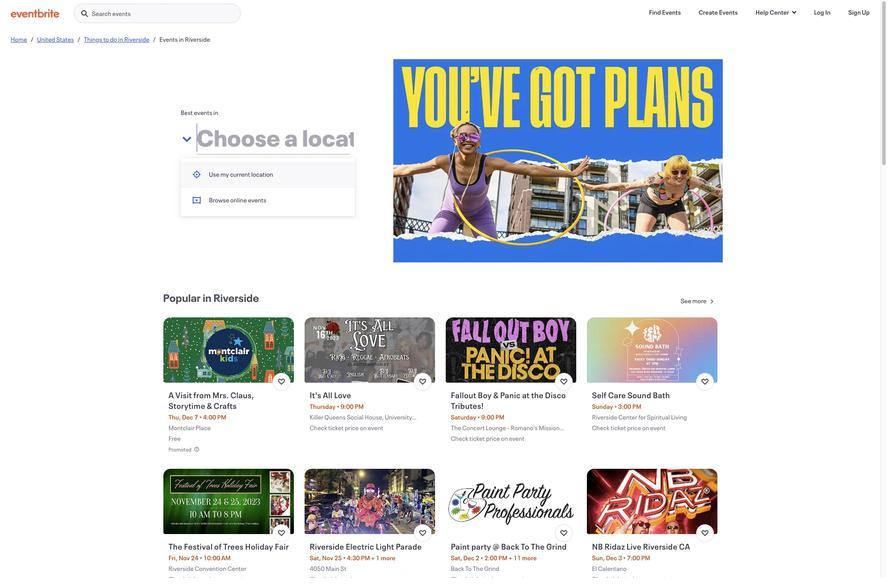 Task type: vqa. For each thing, say whether or not it's contained in the screenshot.
the Saturday, inside the saturday, december 2 castle green holiday tour
no



Task type: describe. For each thing, give the bounding box(es) containing it.
11
[[514, 554, 521, 563]]

0 horizontal spatial do
[[110, 35, 117, 43]]

festival
[[184, 542, 213, 552]]

the inside 'fallout boy & panic at the disco tributes! saturday • 9:00 pm the concert lounge - romano's mission grove'
[[451, 424, 462, 432]]

log
[[815, 8, 825, 16]]

riverside inside nb ridaz live riverside ca sun, dec 3 •  7:00 pm el calentano
[[644, 542, 678, 552]]

events right best
[[194, 109, 212, 117]]

states
[[56, 35, 74, 43]]

9:00 inside it's all love thursday • 9:00 pm killer queens social house, university avenue, riverside, ca, usa
[[341, 403, 354, 411]]

3 / from the left
[[153, 35, 156, 43]]

dec inside a visit from mrs. claus, storytime & crafts thu, dec 7 •  4:00 pm montclair place free
[[182, 413, 193, 422]]

log in
[[815, 8, 831, 16]]

parade
[[396, 542, 422, 552]]

metropolitan
[[301, 183, 336, 192]]

fox
[[277, 174, 287, 183]]

+ inside riverside electric light parade sat, nov 25 •  4:30 pm  + 1 more 4050 main st
[[372, 554, 375, 563]]

4050
[[310, 565, 325, 573]]

sign
[[849, 8, 862, 16]]

in down search events
[[118, 35, 123, 43]]

home
[[11, 35, 27, 43]]

1
[[376, 554, 380, 563]]

search events button
[[74, 4, 241, 24]]

on inside self care sound bath sunday • 3:00 pm riverside center for spiritual living check ticket price on event
[[643, 424, 650, 432]]

free
[[169, 435, 181, 443]]

-
[[508, 424, 510, 432]]

do inside riverside, california is known for being the birthplace of the citrus industry. catch a show at the fox performing arts center or explore the area's culture at the riverside metropolitan museum. see all there is to do in the events below!
[[255, 192, 262, 201]]

1 / from the left
[[31, 35, 33, 43]]

events for find events
[[663, 8, 682, 16]]

sound
[[628, 390, 652, 401]]

riverside electric light parade link
[[310, 542, 432, 552]]

25
[[335, 554, 342, 563]]

in right best
[[214, 109, 219, 117]]

electric
[[346, 542, 375, 552]]

0 vertical spatial is
[[236, 166, 241, 174]]

Choose a location text field
[[197, 118, 354, 158]]

ticket for it's all love
[[329, 424, 344, 432]]

• inside the festival of trees holiday fair fri, nov 24 •  10:00 am riverside convention center
[[200, 554, 202, 563]]

the inside 'fallout boy & panic at the disco tributes! saturday • 9:00 pm the concert lounge - romano's mission grove'
[[532, 390, 544, 401]]

ca,
[[361, 422, 371, 431]]

price inside self care sound bath sunday • 3:00 pm riverside center for spiritual living check ticket price on event
[[628, 424, 642, 432]]

ticket for fallout boy & panic at the disco tributes!
[[470, 435, 485, 443]]

0 horizontal spatial grind
[[485, 565, 500, 573]]

pm inside self care sound bath sunday • 3:00 pm riverside center for spiritual living check ticket price on event
[[633, 403, 642, 411]]

• inside it's all love thursday • 9:00 pm killer queens social house, university avenue, riverside, ca, usa
[[337, 403, 340, 411]]

check ticket price on event for killer
[[310, 424, 384, 432]]

check inside self care sound bath sunday • 3:00 pm riverside center for spiritual living check ticket price on event
[[593, 424, 610, 432]]

in inside riverside, california is known for being the birthplace of the citrus industry. catch a show at the fox performing arts center or explore the area's culture at the riverside metropolitan museum. see all there is to do in the events below!
[[263, 192, 268, 201]]

4:00
[[203, 413, 216, 422]]

paint party @ back to the grind primary image image
[[446, 469, 577, 535]]

4:30
[[347, 554, 360, 563]]

find events link
[[642, 4, 689, 21]]

more inside "link"
[[693, 297, 707, 305]]

fallout boy & panic at the disco tributes! primary image image
[[446, 318, 577, 383]]

united
[[37, 35, 55, 43]]

the left fox
[[267, 174, 276, 183]]

thursday
[[310, 403, 336, 411]]

being
[[270, 166, 285, 174]]

sign up link
[[842, 4, 878, 21]]

home / united states / things to do in riverside / events in riverside
[[11, 35, 210, 43]]

menu containing use my current location
[[181, 162, 355, 213]]

• inside self care sound bath sunday • 3:00 pm riverside center for spiritual living check ticket price on event
[[615, 403, 618, 411]]

events for create events
[[720, 8, 739, 16]]

nb ridaz live riverside ca primary image image
[[587, 469, 718, 535]]

eventbrite image
[[11, 9, 60, 18]]

grove
[[451, 433, 468, 441]]

1 horizontal spatial to
[[521, 542, 530, 552]]

the right @
[[531, 542, 545, 552]]

help center
[[756, 8, 790, 16]]

catch
[[222, 174, 239, 183]]

1 vertical spatial is
[[242, 192, 247, 201]]

popular
[[163, 291, 201, 305]]

browse online events
[[209, 196, 267, 204]]

pm inside nb ridaz live riverside ca sun, dec 3 •  7:00 pm el calentano
[[642, 554, 651, 563]]

riverside image
[[394, 59, 723, 263]]

riverside inside riverside, california is known for being the birthplace of the citrus industry. catch a show at the fox performing arts center or explore the area's culture at the riverside metropolitan museum. see all there is to do in the events below!
[[274, 183, 300, 192]]

area's
[[219, 183, 236, 192]]

or
[[181, 183, 186, 192]]

self care sound bath link
[[593, 390, 715, 401]]

there
[[227, 192, 241, 201]]

visit
[[176, 390, 192, 401]]

the up fox
[[286, 166, 295, 174]]

pm inside a visit from mrs. claus, storytime & crafts thu, dec 7 •  4:00 pm montclair place free
[[217, 413, 227, 422]]

24
[[191, 554, 199, 563]]

event for disco
[[510, 435, 525, 443]]

mission
[[539, 424, 560, 432]]

riverside, inside it's all love thursday • 9:00 pm killer queens social house, university avenue, riverside, ca, usa
[[333, 422, 360, 431]]

nb ridaz live riverside ca sun, dec 3 •  7:00 pm el calentano
[[593, 542, 691, 573]]

house,
[[365, 413, 384, 422]]

known
[[242, 166, 260, 174]]

events inside riverside, california is known for being the birthplace of the citrus industry. catch a show at the fox performing arts center or explore the area's culture at the riverside metropolitan museum. see all there is to do in the events below!
[[279, 192, 297, 201]]

the inside the festival of trees holiday fair fri, nov 24 •  10:00 am riverside convention center
[[169, 542, 183, 552]]

1 vertical spatial at
[[257, 183, 263, 192]]

el
[[593, 565, 598, 573]]

things to do in riverside link
[[84, 35, 150, 43]]

paint party @ back to the grind link
[[451, 542, 573, 552]]

7
[[195, 413, 198, 422]]

@
[[493, 542, 500, 552]]

a visit from mrs. claus, storytime & crafts thu, dec 7 •  4:00 pm montclair place free
[[169, 390, 254, 443]]

killer
[[310, 413, 324, 422]]

• inside riverside electric light parade sat, nov 25 •  4:30 pm  + 1 more 4050 main st
[[343, 554, 346, 563]]

to inside riverside, california is known for being the birthplace of the citrus industry. catch a show at the fox performing arts center or explore the area's culture at the riverside metropolitan museum. see all there is to do in the events below!
[[248, 192, 254, 201]]

culture
[[237, 183, 256, 192]]

riverside electric light parade sat, nov 25 •  4:30 pm  + 1 more 4050 main st
[[310, 542, 422, 573]]

performing
[[288, 174, 318, 183]]

sign up
[[849, 8, 871, 16]]

love
[[334, 390, 352, 401]]

fallout boy & panic at the disco tributes! saturday • 9:00 pm the concert lounge - romano's mission grove
[[451, 390, 567, 441]]

fallout
[[451, 390, 477, 401]]

calentano
[[599, 565, 627, 573]]

avenue,
[[310, 422, 332, 431]]

self
[[593, 390, 607, 401]]

riverside inside self care sound bath sunday • 3:00 pm riverside center for spiritual living check ticket price on event
[[593, 413, 618, 422]]

storytime
[[169, 401, 205, 411]]

up
[[863, 8, 871, 16]]

holiday
[[245, 542, 273, 552]]

a
[[240, 174, 243, 183]]

use
[[209, 170, 220, 179]]

usa
[[373, 422, 384, 431]]

& inside a visit from mrs. claus, storytime & crafts thu, dec 7 •  4:00 pm montclair place free
[[207, 401, 212, 411]]

st
[[341, 565, 347, 573]]

• inside nb ridaz live riverside ca sun, dec 3 •  7:00 pm el calentano
[[624, 554, 627, 563]]

riverside, california is known for being the birthplace of the citrus industry. catch a show at the fox performing arts center or explore the area's culture at the riverside metropolitan museum. see all there is to do in the events below!
[[181, 166, 351, 201]]

crafts
[[214, 401, 237, 411]]

fair
[[275, 542, 289, 552]]

sat, inside riverside electric light parade sat, nov 25 •  4:30 pm  + 1 more 4050 main st
[[310, 554, 321, 563]]

panic
[[501, 390, 521, 401]]

lounge
[[486, 424, 507, 432]]

0 vertical spatial at
[[260, 174, 266, 183]]

current
[[230, 170, 250, 179]]

university
[[385, 413, 413, 422]]

9:00 inside 'fallout boy & panic at the disco tributes! saturday • 9:00 pm the concert lounge - romano's mission grove'
[[482, 413, 495, 422]]

• inside a visit from mrs. claus, storytime & crafts thu, dec 7 •  4:00 pm montclair place free
[[199, 413, 202, 422]]

• inside paint party @ back to the grind sat, dec 2 •  2:00 pm  + 11 more back to the grind
[[481, 554, 484, 563]]

find
[[650, 8, 662, 16]]

1 horizontal spatial back
[[502, 542, 520, 552]]

see more link
[[579, 296, 718, 307]]

the up "metropolitan"
[[332, 166, 341, 174]]



Task type: locate. For each thing, give the bounding box(es) containing it.
sat, inside paint party @ back to the grind sat, dec 2 •  2:00 pm  + 11 more back to the grind
[[451, 554, 463, 563]]

sat, down paint
[[451, 554, 463, 563]]

2 / from the left
[[78, 35, 80, 43]]

0 horizontal spatial &
[[207, 401, 212, 411]]

• right 2
[[481, 554, 484, 563]]

it's all love primary image image
[[305, 318, 435, 383]]

• right 24 at the bottom of the page
[[200, 554, 202, 563]]

1 horizontal spatial +
[[509, 554, 513, 563]]

the festival of trees holiday fair primary image image
[[163, 469, 294, 535]]

in right popular
[[203, 291, 212, 305]]

+ left 11
[[509, 554, 513, 563]]

dec
[[182, 413, 193, 422], [464, 554, 475, 563], [607, 554, 618, 563]]

to
[[103, 35, 109, 43], [248, 192, 254, 201]]

1 horizontal spatial price
[[486, 435, 500, 443]]

2 horizontal spatial price
[[628, 424, 642, 432]]

events
[[112, 9, 131, 18], [194, 109, 212, 117], [279, 192, 297, 201], [248, 196, 267, 204]]

1 horizontal spatial /
[[78, 35, 80, 43]]

price for it's all love
[[345, 424, 359, 432]]

pm down the sound
[[633, 403, 642, 411]]

0 horizontal spatial see
[[208, 192, 218, 201]]

/ right home link
[[31, 35, 33, 43]]

dec left 2
[[464, 554, 475, 563]]

2 sat, from the left
[[451, 554, 463, 563]]

on down the "social"
[[360, 424, 367, 432]]

for
[[261, 166, 269, 174], [639, 413, 647, 422]]

price down 3:00 at the bottom of page
[[628, 424, 642, 432]]

1 horizontal spatial to
[[248, 192, 254, 201]]

on for disco
[[502, 435, 508, 443]]

party
[[472, 542, 492, 552]]

1 + from the left
[[372, 554, 375, 563]]

events right create on the right top of the page
[[720, 8, 739, 16]]

1 vertical spatial riverside,
[[333, 422, 360, 431]]

check down the concert
[[451, 435, 469, 443]]

pm right "2:00"
[[499, 554, 508, 563]]

1 horizontal spatial check
[[451, 435, 469, 443]]

back
[[502, 542, 520, 552], [451, 565, 465, 573]]

• up queens
[[337, 403, 340, 411]]

grind
[[547, 542, 567, 552], [485, 565, 500, 573]]

riverside,
[[181, 166, 208, 174], [333, 422, 360, 431]]

0 horizontal spatial is
[[236, 166, 241, 174]]

2 horizontal spatial event
[[651, 424, 666, 432]]

0 horizontal spatial ticket
[[329, 424, 344, 432]]

nov inside the festival of trees holiday fair fri, nov 24 •  10:00 am riverside convention center
[[179, 554, 190, 563]]

in down search events button
[[179, 35, 184, 43]]

is down culture
[[242, 192, 247, 201]]

fri,
[[169, 554, 178, 563]]

popular in riverside link
[[163, 291, 259, 305]]

spiritual
[[648, 413, 671, 422]]

riverside inside the festival of trees holiday fair fri, nov 24 •  10:00 am riverside convention center
[[169, 565, 194, 573]]

montclair
[[169, 424, 195, 432]]

2 horizontal spatial events
[[720, 8, 739, 16]]

for left being
[[261, 166, 269, 174]]

2 horizontal spatial ticket
[[611, 424, 627, 432]]

of up arts
[[326, 166, 331, 174]]

1 horizontal spatial grind
[[547, 542, 567, 552]]

pm up lounge
[[496, 413, 505, 422]]

live
[[627, 542, 642, 552]]

& inside 'fallout boy & panic at the disco tributes! saturday • 9:00 pm the concert lounge - romano's mission grove'
[[494, 390, 499, 401]]

light
[[376, 542, 395, 552]]

1 vertical spatial back
[[451, 565, 465, 573]]

do right things
[[110, 35, 117, 43]]

ticket down the concert
[[470, 435, 485, 443]]

0 horizontal spatial sat,
[[310, 554, 321, 563]]

• right 25
[[343, 554, 346, 563]]

convention
[[195, 565, 227, 573]]

create events
[[699, 8, 739, 16]]

+
[[372, 554, 375, 563], [509, 554, 513, 563]]

grind down "2:00"
[[485, 565, 500, 573]]

2 vertical spatial at
[[523, 390, 530, 401]]

is up a
[[236, 166, 241, 174]]

2 horizontal spatial more
[[693, 297, 707, 305]]

0 horizontal spatial to
[[103, 35, 109, 43]]

on down -
[[502, 435, 508, 443]]

the down fox
[[269, 192, 278, 201]]

pm right 4:30
[[361, 554, 370, 563]]

0 horizontal spatial 9:00
[[341, 403, 354, 411]]

sunday
[[593, 403, 614, 411]]

queens
[[325, 413, 346, 422]]

back down paint
[[451, 565, 465, 573]]

check for it's all love
[[310, 424, 327, 432]]

on
[[360, 424, 367, 432], [643, 424, 650, 432], [502, 435, 508, 443]]

1 horizontal spatial of
[[326, 166, 331, 174]]

1 horizontal spatial dec
[[464, 554, 475, 563]]

1 vertical spatial to
[[466, 565, 472, 573]]

best
[[181, 109, 193, 117]]

0 vertical spatial grind
[[547, 542, 567, 552]]

dec inside paint party @ back to the grind sat, dec 2 •  2:00 pm  + 11 more back to the grind
[[464, 554, 475, 563]]

browse online events button
[[181, 188, 355, 213]]

mrs.
[[213, 390, 229, 401]]

the down location
[[264, 183, 273, 192]]

& right boy in the right bottom of the page
[[494, 390, 499, 401]]

center inside self care sound bath sunday • 3:00 pm riverside center for spiritual living check ticket price on event
[[619, 413, 638, 422]]

0 horizontal spatial price
[[345, 424, 359, 432]]

10:00
[[204, 554, 220, 563]]

events down fox
[[279, 192, 297, 201]]

at right show
[[260, 174, 266, 183]]

0 horizontal spatial /
[[31, 35, 33, 43]]

9:00 up lounge
[[482, 413, 495, 422]]

to
[[521, 542, 530, 552], [466, 565, 472, 573]]

0 horizontal spatial dec
[[182, 413, 193, 422]]

for inside self care sound bath sunday • 3:00 pm riverside center for spiritual living check ticket price on event
[[639, 413, 647, 422]]

1 vertical spatial 9:00
[[482, 413, 495, 422]]

/ down search events button
[[153, 35, 156, 43]]

1 vertical spatial grind
[[485, 565, 500, 573]]

california
[[209, 166, 235, 174]]

1 horizontal spatial nov
[[322, 554, 334, 563]]

• right 7
[[199, 413, 202, 422]]

of up 10:00
[[214, 542, 222, 552]]

& up 4:00
[[207, 401, 212, 411]]

9:00 down love
[[341, 403, 354, 411]]

for left the spiritual
[[639, 413, 647, 422]]

2 horizontal spatial check
[[593, 424, 610, 432]]

1 horizontal spatial on
[[502, 435, 508, 443]]

&
[[494, 390, 499, 401], [207, 401, 212, 411]]

search events
[[92, 9, 131, 18]]

claus,
[[231, 390, 254, 401]]

to up 11
[[521, 542, 530, 552]]

1 horizontal spatial 9:00
[[482, 413, 495, 422]]

7:00
[[628, 554, 641, 563]]

help
[[756, 8, 769, 16]]

check ticket price on event down lounge
[[451, 435, 525, 443]]

0 horizontal spatial of
[[214, 542, 222, 552]]

0 horizontal spatial for
[[261, 166, 269, 174]]

0 horizontal spatial events
[[159, 35, 178, 43]]

1 horizontal spatial more
[[523, 554, 537, 563]]

it's
[[310, 390, 322, 401]]

best events in
[[181, 109, 219, 117]]

museum.
[[181, 192, 206, 201]]

0 horizontal spatial on
[[360, 424, 367, 432]]

riverside, inside riverside, california is known for being the birthplace of the citrus industry. catch a show at the fox performing arts center or explore the area's culture at the riverside metropolitan museum. see all there is to do in the events below!
[[181, 166, 208, 174]]

ticket down queens
[[329, 424, 344, 432]]

riverside, up citrus
[[181, 166, 208, 174]]

am
[[222, 554, 231, 563]]

the up 'fri,'
[[169, 542, 183, 552]]

0 horizontal spatial riverside,
[[181, 166, 208, 174]]

3
[[619, 554, 623, 563]]

paint
[[451, 542, 470, 552]]

center down am
[[228, 565, 247, 573]]

check for fallout boy & panic at the disco tributes!
[[451, 435, 469, 443]]

check ticket price on event
[[310, 424, 384, 432], [451, 435, 525, 443]]

event down romano's
[[510, 435, 525, 443]]

• right 3 at the right
[[624, 554, 627, 563]]

create events link
[[692, 4, 746, 21]]

0 vertical spatial check ticket price on event
[[310, 424, 384, 432]]

1 horizontal spatial check ticket price on event
[[451, 435, 525, 443]]

show
[[245, 174, 259, 183]]

trees
[[223, 542, 244, 552]]

1 horizontal spatial sat,
[[451, 554, 463, 563]]

1 horizontal spatial do
[[255, 192, 262, 201]]

• inside 'fallout boy & panic at the disco tributes! saturday • 9:00 pm the concert lounge - romano's mission grove'
[[478, 413, 481, 422]]

1 vertical spatial do
[[255, 192, 262, 201]]

place
[[196, 424, 211, 432]]

the up grove
[[451, 424, 462, 432]]

2 nov from the left
[[322, 554, 334, 563]]

1 horizontal spatial riverside,
[[333, 422, 360, 431]]

pm right the 7:00
[[642, 554, 651, 563]]

ticket
[[329, 424, 344, 432], [611, 424, 627, 432], [470, 435, 485, 443]]

0 vertical spatial 9:00
[[341, 403, 354, 411]]

1 horizontal spatial ticket
[[470, 435, 485, 443]]

nov left 25
[[322, 554, 334, 563]]

a visit from mrs. claus, storytime & crafts primary image image
[[163, 318, 294, 383]]

event inside self care sound bath sunday • 3:00 pm riverside center for spiritual living check ticket price on event
[[651, 424, 666, 432]]

menu
[[181, 162, 355, 213]]

2 horizontal spatial dec
[[607, 554, 618, 563]]

0 vertical spatial to
[[521, 542, 530, 552]]

is
[[236, 166, 241, 174], [242, 192, 247, 201]]

+ left 1
[[372, 554, 375, 563]]

event for pm
[[368, 424, 384, 432]]

0 vertical spatial back
[[502, 542, 520, 552]]

see inside riverside, california is known for being the birthplace of the citrus industry. catch a show at the fox performing arts center or explore the area's culture at the riverside metropolitan museum. see all there is to do in the events below!
[[208, 192, 218, 201]]

/ right states
[[78, 35, 80, 43]]

0 vertical spatial of
[[326, 166, 331, 174]]

to down paint
[[466, 565, 472, 573]]

events down search events button
[[159, 35, 178, 43]]

things
[[84, 35, 102, 43]]

riverside inside riverside electric light parade sat, nov 25 •  4:30 pm  + 1 more 4050 main st
[[310, 542, 345, 552]]

pm down crafts
[[217, 413, 227, 422]]

0 horizontal spatial back
[[451, 565, 465, 573]]

pm inside paint party @ back to the grind sat, dec 2 •  2:00 pm  + 11 more back to the grind
[[499, 554, 508, 563]]

online
[[230, 196, 247, 204]]

a
[[169, 390, 174, 401]]

the down 2
[[473, 565, 484, 573]]

saturday
[[451, 413, 477, 422]]

2 horizontal spatial /
[[153, 35, 156, 43]]

check ticket price on event down the "social"
[[310, 424, 384, 432]]

at inside 'fallout boy & panic at the disco tributes! saturday • 9:00 pm the concert lounge - romano's mission grove'
[[523, 390, 530, 401]]

popular in riverside
[[163, 291, 259, 305]]

pm inside riverside electric light parade sat, nov 25 •  4:30 pm  + 1 more 4050 main st
[[361, 554, 370, 563]]

care
[[609, 390, 627, 401]]

thu,
[[169, 413, 181, 422]]

of
[[326, 166, 331, 174], [214, 542, 222, 552]]

it's all love link
[[310, 390, 432, 401]]

romano's
[[511, 424, 538, 432]]

• left 3:00 at the bottom of page
[[615, 403, 618, 411]]

check ticket price on event for tributes!
[[451, 435, 525, 443]]

it's all love thursday • 9:00 pm killer queens social house, university avenue, riverside, ca, usa
[[310, 390, 413, 431]]

1 horizontal spatial for
[[639, 413, 647, 422]]

0 vertical spatial see
[[208, 192, 218, 201]]

browse
[[209, 196, 229, 204]]

0 horizontal spatial check
[[310, 424, 327, 432]]

price
[[345, 424, 359, 432], [628, 424, 642, 432], [486, 435, 500, 443]]

0 horizontal spatial check ticket price on event
[[310, 424, 384, 432]]

center down 3:00 at the bottom of page
[[619, 413, 638, 422]]

0 horizontal spatial more
[[381, 554, 396, 563]]

dec inside nb ridaz live riverside ca sun, dec 3 •  7:00 pm el calentano
[[607, 554, 618, 563]]

1 vertical spatial check ticket price on event
[[451, 435, 525, 443]]

from
[[194, 390, 211, 401]]

more
[[693, 297, 707, 305], [381, 554, 396, 563], [523, 554, 537, 563]]

check down sunday
[[593, 424, 610, 432]]

fallout boy & panic at the disco tributes! link
[[451, 390, 573, 411]]

center inside riverside, california is known for being the birthplace of the citrus industry. catch a show at the fox performing arts center or explore the area's culture at the riverside metropolitan museum. see all there is to do in the events below!
[[332, 174, 351, 183]]

of inside riverside, california is known for being the birthplace of the citrus industry. catch a show at the fox performing arts center or explore the area's culture at the riverside metropolitan museum. see all there is to do in the events below!
[[326, 166, 331, 174]]

do down culture
[[255, 192, 262, 201]]

paint party @ back to the grind sat, dec 2 •  2:00 pm  + 11 more back to the grind
[[451, 542, 567, 573]]

on for pm
[[360, 424, 367, 432]]

birthplace
[[297, 166, 325, 174]]

1 horizontal spatial see
[[681, 297, 692, 305]]

0 horizontal spatial nov
[[179, 554, 190, 563]]

0 horizontal spatial +
[[372, 554, 375, 563]]

back up 11
[[502, 542, 520, 552]]

event down the spiritual
[[651, 424, 666, 432]]

dec left 7
[[182, 413, 193, 422]]

nov inside riverside electric light parade sat, nov 25 •  4:30 pm  + 1 more 4050 main st
[[322, 554, 334, 563]]

event down house, at the left bottom
[[368, 424, 384, 432]]

2 horizontal spatial on
[[643, 424, 650, 432]]

1 vertical spatial of
[[214, 542, 222, 552]]

0 horizontal spatial to
[[466, 565, 472, 573]]

the festival of trees holiday fair fri, nov 24 •  10:00 am riverside convention center
[[169, 542, 289, 573]]

ticket inside self care sound bath sunday • 3:00 pm riverside center for spiritual living check ticket price on event
[[611, 424, 627, 432]]

price down lounge
[[486, 435, 500, 443]]

the down industry.
[[209, 183, 218, 192]]

price for fallout boy & panic at the disco tributes!
[[486, 435, 500, 443]]

2:00
[[485, 554, 498, 563]]

events down culture
[[248, 196, 267, 204]]

on down the spiritual
[[643, 424, 650, 432]]

events inside button
[[112, 9, 131, 18]]

nov left 24 at the bottom of the page
[[179, 554, 190, 563]]

+ inside paint party @ back to the grind sat, dec 2 •  2:00 pm  + 11 more back to the grind
[[509, 554, 513, 563]]

see inside "link"
[[681, 297, 692, 305]]

center right help
[[771, 8, 790, 16]]

price down the "social"
[[345, 424, 359, 432]]

more inside paint party @ back to the grind sat, dec 2 •  2:00 pm  + 11 more back to the grind
[[523, 554, 537, 563]]

for inside riverside, california is known for being the birthplace of the citrus industry. catch a show at the fox performing arts center or explore the area's culture at the riverside metropolitan museum. see all there is to do in the events below!
[[261, 166, 269, 174]]

grind left nb
[[547, 542, 567, 552]]

1 horizontal spatial event
[[510, 435, 525, 443]]

pm inside it's all love thursday • 9:00 pm killer queens social house, university avenue, riverside, ca, usa
[[355, 403, 364, 411]]

dec left 3 at the right
[[607, 554, 618, 563]]

pm inside 'fallout boy & panic at the disco tributes! saturday • 9:00 pm the concert lounge - romano's mission grove'
[[496, 413, 505, 422]]

ticket down 3:00 at the bottom of page
[[611, 424, 627, 432]]

use my current location
[[209, 170, 273, 179]]

riverside, down the "social"
[[333, 422, 360, 431]]

0 vertical spatial to
[[103, 35, 109, 43]]

more inside riverside electric light parade sat, nov 25 •  4:30 pm  + 1 more 4050 main st
[[381, 554, 396, 563]]

center right arts
[[332, 174, 351, 183]]

self care sound bath primary image image
[[587, 318, 718, 383]]

use my current location button
[[181, 162, 355, 187]]

1 sat, from the left
[[310, 554, 321, 563]]

the left disco
[[532, 390, 544, 401]]

of inside the festival of trees holiday fair fri, nov 24 •  10:00 am riverside convention center
[[214, 542, 222, 552]]

events right find
[[663, 8, 682, 16]]

0 vertical spatial for
[[261, 166, 269, 174]]

0 vertical spatial do
[[110, 35, 117, 43]]

ca
[[680, 542, 691, 552]]

center inside the festival of trees holiday fair fri, nov 24 •  10:00 am riverside convention center
[[228, 565, 247, 573]]

use my current location menu item
[[181, 162, 355, 188]]

events right search
[[112, 9, 131, 18]]

1 horizontal spatial &
[[494, 390, 499, 401]]

riverside electric light parade primary image image
[[305, 469, 435, 535]]

main
[[326, 565, 340, 573]]

events inside button
[[248, 196, 267, 204]]

pm up the "social"
[[355, 403, 364, 411]]

• up the concert
[[478, 413, 481, 422]]

1 horizontal spatial events
[[663, 8, 682, 16]]

1 nov from the left
[[179, 554, 190, 563]]

1 vertical spatial for
[[639, 413, 647, 422]]

to right things
[[103, 35, 109, 43]]

citrus
[[181, 174, 196, 183]]

to down culture
[[248, 192, 254, 201]]

1 vertical spatial to
[[248, 192, 254, 201]]

explore
[[188, 183, 208, 192]]

sat, up 4050
[[310, 554, 321, 563]]

2 + from the left
[[509, 554, 513, 563]]

at down show
[[257, 183, 263, 192]]

sat,
[[310, 554, 321, 563], [451, 554, 463, 563]]

check
[[310, 424, 327, 432], [593, 424, 610, 432], [451, 435, 469, 443]]

0 horizontal spatial event
[[368, 424, 384, 432]]

0 vertical spatial riverside,
[[181, 166, 208, 174]]

at right panic
[[523, 390, 530, 401]]

1 vertical spatial see
[[681, 297, 692, 305]]

in down use my current location menu item
[[263, 192, 268, 201]]

log in link
[[808, 4, 839, 21]]

check down killer at left bottom
[[310, 424, 327, 432]]

1 horizontal spatial is
[[242, 192, 247, 201]]



